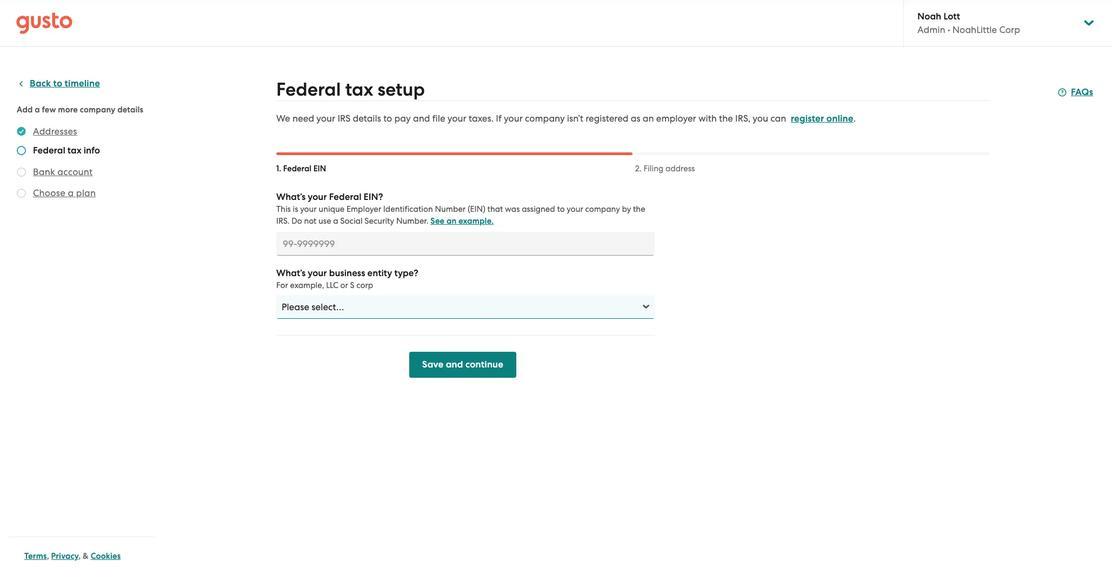 Task type: locate. For each thing, give the bounding box(es) containing it.
2 check image from the top
[[17, 189, 26, 198]]

and left file
[[413, 113, 430, 124]]

what's your business entity type? for example, llc or s corp
[[276, 268, 419, 291]]

, left privacy link
[[47, 552, 49, 562]]

assigned
[[522, 205, 556, 214]]

1 vertical spatial the
[[634, 205, 646, 214]]

,
[[47, 552, 49, 562], [79, 552, 81, 562]]

check image down check image
[[17, 168, 26, 177]]

company left by
[[586, 205, 621, 214]]

to left pay
[[384, 113, 392, 124]]

0 horizontal spatial a
[[35, 105, 40, 115]]

tax inside list
[[68, 145, 82, 156]]

use
[[319, 216, 331, 226]]

few
[[42, 105, 56, 115]]

cookies
[[91, 552, 121, 562]]

employer
[[657, 113, 697, 124]]

by
[[622, 205, 632, 214]]

check image for choose
[[17, 189, 26, 198]]

the left the irs,
[[720, 113, 734, 124]]

this is your unique employer identification number (ein) that was assigned to your company by the irs. do not use a social security number.
[[276, 205, 646, 226]]

2 vertical spatial a
[[333, 216, 339, 226]]

company
[[80, 105, 116, 115], [525, 113, 565, 124], [586, 205, 621, 214]]

federal
[[276, 78, 341, 101], [33, 145, 65, 156], [283, 164, 312, 174], [329, 192, 362, 203]]

noah
[[918, 11, 942, 22]]

a left plan
[[68, 188, 74, 199]]

your
[[317, 113, 336, 124], [448, 113, 467, 124], [504, 113, 523, 124], [308, 192, 327, 203], [300, 205, 317, 214], [567, 205, 584, 214], [308, 268, 327, 279]]

that
[[488, 205, 503, 214]]

1 horizontal spatial ,
[[79, 552, 81, 562]]

what's inside the what's your business entity type? for example, llc or s corp
[[276, 268, 306, 279]]

1 vertical spatial and
[[446, 359, 464, 371]]

a inside the this is your unique employer identification number (ein) that was assigned to your company by the irs. do not use a social security number.
[[333, 216, 339, 226]]

1 horizontal spatial and
[[446, 359, 464, 371]]

an down number
[[447, 216, 457, 226]]

&
[[83, 552, 89, 562]]

tax up irs on the left of page
[[346, 78, 373, 101]]

bank account button
[[33, 166, 93, 179]]

check image for bank
[[17, 168, 26, 177]]

your right assigned
[[567, 205, 584, 214]]

and inside button
[[446, 359, 464, 371]]

company inside the this is your unique employer identification number (ein) that was assigned to your company by the irs. do not use a social security number.
[[586, 205, 621, 214]]

save and continue
[[422, 359, 504, 371]]

check image
[[17, 168, 26, 177], [17, 189, 26, 198]]

your left irs on the left of page
[[317, 113, 336, 124]]

to inside we need your irs details to pay and file your taxes. if your company isn't registered as an employer with the irs, you can register online .
[[384, 113, 392, 124]]

and inside we need your irs details to pay and file your taxes. if your company isn't registered as an employer with the irs, you can register online .
[[413, 113, 430, 124]]

choose a plan button
[[33, 187, 96, 200]]

lott
[[944, 11, 961, 22]]

online
[[827, 113, 854, 124]]

file
[[433, 113, 446, 124]]

an right as
[[643, 113, 654, 124]]

admin
[[918, 24, 946, 35]]

a inside button
[[68, 188, 74, 199]]

terms , privacy , & cookies
[[24, 552, 121, 562]]

faqs
[[1072, 87, 1094, 98]]

address
[[666, 164, 695, 174]]

0 vertical spatial an
[[643, 113, 654, 124]]

this
[[276, 205, 291, 214]]

1 what's from the top
[[276, 192, 306, 203]]

irs,
[[736, 113, 751, 124]]

is
[[293, 205, 298, 214]]

0 horizontal spatial company
[[80, 105, 116, 115]]

setup
[[378, 78, 425, 101]]

1 vertical spatial an
[[447, 216, 457, 226]]

0 vertical spatial to
[[53, 78, 62, 89]]

1 horizontal spatial details
[[353, 113, 381, 124]]

a
[[35, 105, 40, 115], [68, 188, 74, 199], [333, 216, 339, 226]]

business
[[329, 268, 365, 279]]

check image left choose
[[17, 189, 26, 198]]

0 vertical spatial a
[[35, 105, 40, 115]]

the right by
[[634, 205, 646, 214]]

2 horizontal spatial a
[[333, 216, 339, 226]]

federal inside list
[[33, 145, 65, 156]]

0 horizontal spatial to
[[53, 78, 62, 89]]

add
[[17, 105, 33, 115]]

2 horizontal spatial to
[[557, 205, 565, 214]]

we
[[276, 113, 290, 124]]

tax for info
[[68, 145, 82, 156]]

and right save
[[446, 359, 464, 371]]

company for this is your unique employer identification number (ein) that was assigned to your company by the irs. do not use a social security number.
[[586, 205, 621, 214]]

1 vertical spatial to
[[384, 113, 392, 124]]

your up example,
[[308, 268, 327, 279]]

0 vertical spatial what's
[[276, 192, 306, 203]]

save and continue button
[[409, 352, 517, 378]]

0 horizontal spatial and
[[413, 113, 430, 124]]

federal up need
[[276, 78, 341, 101]]

register
[[791, 113, 825, 124]]

the inside we need your irs details to pay and file your taxes. if your company isn't registered as an employer with the irs, you can register online .
[[720, 113, 734, 124]]

number
[[435, 205, 466, 214]]

1 vertical spatial a
[[68, 188, 74, 199]]

a right use at the left top of page
[[333, 216, 339, 226]]

•
[[948, 24, 951, 35]]

2 horizontal spatial company
[[586, 205, 621, 214]]

1 vertical spatial what's
[[276, 268, 306, 279]]

0 vertical spatial and
[[413, 113, 430, 124]]

company right more on the top left of page
[[80, 105, 116, 115]]

0 horizontal spatial the
[[634, 205, 646, 214]]

1 horizontal spatial the
[[720, 113, 734, 124]]

federal left ein
[[283, 164, 312, 174]]

see an example.
[[431, 216, 494, 226]]

type?
[[395, 268, 419, 279]]

2 what's from the top
[[276, 268, 306, 279]]

save
[[422, 359, 444, 371]]

1 horizontal spatial to
[[384, 113, 392, 124]]

irs
[[338, 113, 351, 124]]

1 horizontal spatial a
[[68, 188, 74, 199]]

1 vertical spatial check image
[[17, 189, 26, 198]]

to right back
[[53, 78, 62, 89]]

to inside the this is your unique employer identification number (ein) that was assigned to your company by the irs. do not use a social security number.
[[557, 205, 565, 214]]

0 vertical spatial check image
[[17, 168, 26, 177]]

company inside we need your irs details to pay and file your taxes. if your company isn't registered as an employer with the irs, you can register online .
[[525, 113, 565, 124]]

need
[[293, 113, 314, 124]]

company left isn't
[[525, 113, 565, 124]]

0 vertical spatial the
[[720, 113, 734, 124]]

you
[[753, 113, 769, 124]]

irs.
[[276, 216, 290, 226]]

0 horizontal spatial an
[[447, 216, 457, 226]]

what's up the for
[[276, 268, 306, 279]]

federal for federal ein
[[283, 164, 312, 174]]

0 horizontal spatial tax
[[68, 145, 82, 156]]

federal down addresses button
[[33, 145, 65, 156]]

the
[[720, 113, 734, 124], [634, 205, 646, 214]]

ein
[[314, 164, 326, 174]]

1 check image from the top
[[17, 168, 26, 177]]

a left few on the left
[[35, 105, 40, 115]]

employer
[[347, 205, 382, 214]]

addresses button
[[33, 125, 77, 138]]

home image
[[16, 12, 73, 34]]

corp
[[357, 281, 373, 291]]

, left the &
[[79, 552, 81, 562]]

an
[[643, 113, 654, 124], [447, 216, 457, 226]]

for
[[276, 281, 288, 291]]

registered
[[586, 113, 629, 124]]

what's your federal ein?
[[276, 192, 383, 203]]

1 horizontal spatial tax
[[346, 78, 373, 101]]

1 horizontal spatial company
[[525, 113, 565, 124]]

federal ein
[[283, 164, 326, 174]]

account
[[58, 167, 93, 177]]

0 vertical spatial tax
[[346, 78, 373, 101]]

check image
[[17, 146, 26, 155]]

to right assigned
[[557, 205, 565, 214]]

tax left info
[[68, 145, 82, 156]]

1 horizontal spatial an
[[643, 113, 654, 124]]

0 horizontal spatial ,
[[47, 552, 49, 562]]

details
[[118, 105, 143, 115], [353, 113, 381, 124]]

tax
[[346, 78, 373, 101], [68, 145, 82, 156]]

what's up is
[[276, 192, 306, 203]]

back
[[30, 78, 51, 89]]

do
[[292, 216, 302, 226]]

social
[[340, 216, 363, 226]]

federal tax setup
[[276, 78, 425, 101]]

2 vertical spatial to
[[557, 205, 565, 214]]

1 vertical spatial tax
[[68, 145, 82, 156]]

and
[[413, 113, 430, 124], [446, 359, 464, 371]]



Task type: describe. For each thing, give the bounding box(es) containing it.
taxes.
[[469, 113, 494, 124]]

example,
[[290, 281, 324, 291]]

if
[[496, 113, 502, 124]]

what's for what's your business entity type? for example, llc or s corp
[[276, 268, 306, 279]]

number.
[[397, 216, 429, 226]]

0 horizontal spatial details
[[118, 105, 143, 115]]

company for we need your irs details to pay and file your taxes. if your company isn't registered as an employer with the irs, you can register online .
[[525, 113, 565, 124]]

unique
[[319, 205, 345, 214]]

a for choose
[[68, 188, 74, 199]]

an inside popup button
[[447, 216, 457, 226]]

back to timeline button
[[17, 77, 100, 90]]

federal for federal tax setup
[[276, 78, 341, 101]]

ein?
[[364, 192, 383, 203]]

see
[[431, 216, 445, 226]]

What's your Federal EIN? text field
[[276, 232, 655, 256]]

your right file
[[448, 113, 467, 124]]

continue
[[466, 359, 504, 371]]

add a few more company details
[[17, 105, 143, 115]]

back to timeline
[[30, 78, 100, 89]]

federal tax info
[[33, 145, 100, 156]]

federal for federal tax info
[[33, 145, 65, 156]]

entity
[[368, 268, 393, 279]]

see an example. button
[[431, 215, 494, 228]]

register online link
[[791, 113, 854, 124]]

example.
[[459, 216, 494, 226]]

terms
[[24, 552, 47, 562]]

can
[[771, 113, 787, 124]]

faqs button
[[1059, 86, 1094, 99]]

info
[[84, 145, 100, 156]]

details inside we need your irs details to pay and file your taxes. if your company isn't registered as an employer with the irs, you can register online .
[[353, 113, 381, 124]]

choose
[[33, 188, 65, 199]]

corp
[[1000, 24, 1021, 35]]

1 , from the left
[[47, 552, 49, 562]]

not
[[304, 216, 317, 226]]

your up not
[[300, 205, 317, 214]]

identification
[[384, 205, 433, 214]]

circle check image
[[17, 125, 26, 138]]

federal tax info list
[[17, 125, 150, 202]]

.
[[854, 113, 856, 124]]

isn't
[[567, 113, 584, 124]]

your up unique
[[308, 192, 327, 203]]

federal up unique
[[329, 192, 362, 203]]

2 , from the left
[[79, 552, 81, 562]]

llc
[[326, 281, 339, 291]]

privacy link
[[51, 552, 79, 562]]

choose a plan
[[33, 188, 96, 199]]

noah lott admin • noahlittle corp
[[918, 11, 1021, 35]]

the inside the this is your unique employer identification number (ein) that was assigned to your company by the irs. do not use a social security number.
[[634, 205, 646, 214]]

(ein)
[[468, 205, 486, 214]]

addresses
[[33, 126, 77, 137]]

filing address
[[644, 164, 695, 174]]

or
[[341, 281, 348, 291]]

what's for what's your federal ein?
[[276, 192, 306, 203]]

terms link
[[24, 552, 47, 562]]

tax for setup
[[346, 78, 373, 101]]

noahlittle
[[953, 24, 998, 35]]

your inside the what's your business entity type? for example, llc or s corp
[[308, 268, 327, 279]]

filing
[[644, 164, 664, 174]]

pay
[[395, 113, 411, 124]]

was
[[505, 205, 520, 214]]

security
[[365, 216, 395, 226]]

plan
[[76, 188, 96, 199]]

to inside button
[[53, 78, 62, 89]]

more
[[58, 105, 78, 115]]

bank
[[33, 167, 55, 177]]

your right if
[[504, 113, 523, 124]]

bank account
[[33, 167, 93, 177]]

cookies button
[[91, 550, 121, 563]]

we need your irs details to pay and file your taxes. if your company isn't registered as an employer with the irs, you can register online .
[[276, 113, 856, 124]]

as
[[631, 113, 641, 124]]

an inside we need your irs details to pay and file your taxes. if your company isn't registered as an employer with the irs, you can register online .
[[643, 113, 654, 124]]

with
[[699, 113, 717, 124]]

timeline
[[65, 78, 100, 89]]

privacy
[[51, 552, 79, 562]]

s
[[350, 281, 355, 291]]

a for add
[[35, 105, 40, 115]]



Task type: vqa. For each thing, say whether or not it's contained in the screenshot.
4th Opens in current tab icon from the bottom of the page
no



